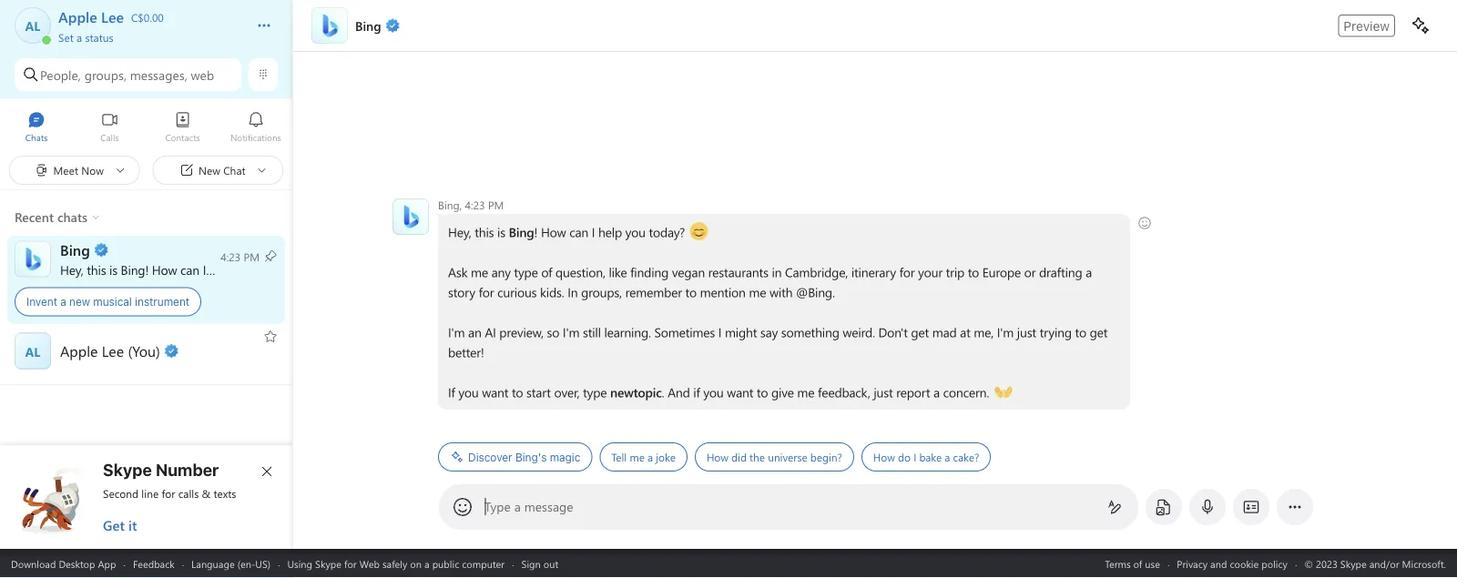 Task type: describe. For each thing, give the bounding box(es) containing it.
out
[[544, 557, 559, 571]]

newtopic
[[610, 384, 662, 401]]

for left your
[[900, 264, 915, 281]]

bake
[[919, 450, 942, 465]]

type a message
[[485, 498, 574, 515]]

(smileeyes)
[[690, 222, 750, 239]]

a inside how do i bake a cake? button
[[945, 450, 950, 465]]

language (en-us)
[[191, 557, 271, 571]]

ask me any type of question, like finding vegan restaurants in cambridge, itinerary for your trip to europe or drafting a story for curious kids. in groups, remember to mention me with @bing. i'm an ai preview, so i'm still learning. sometimes i might say something weird. don't get mad at me, i'm just trying to get better! if you want to start over, type
[[448, 264, 1111, 401]]

trip
[[946, 264, 965, 281]]

2 want from the left
[[727, 384, 754, 401]]

like
[[609, 264, 627, 281]]

i inside button
[[914, 450, 917, 465]]

web
[[191, 66, 214, 83]]

me left any
[[471, 264, 488, 281]]

invent a new musical instrument
[[26, 296, 190, 308]]

me right give
[[797, 384, 815, 401]]

1 vertical spatial bing
[[121, 261, 145, 278]]

people,
[[40, 66, 81, 83]]

.
[[662, 384, 664, 401]]

a inside ask me any type of question, like finding vegan restaurants in cambridge, itinerary for your trip to europe or drafting a story for curious kids. in groups, remember to mention me with @bing. i'm an ai preview, so i'm still learning. sometimes i might say something weird. don't get mad at me, i'm just trying to get better! if you want to start over, type
[[1086, 264, 1092, 281]]

messages,
[[130, 66, 187, 83]]

people, groups, messages, web button
[[15, 58, 241, 91]]

using
[[287, 557, 312, 571]]

did
[[732, 450, 747, 465]]

status
[[85, 30, 114, 44]]

invent
[[26, 296, 57, 308]]

line
[[142, 486, 159, 501]]

how inside button
[[873, 450, 895, 465]]

groups, inside button
[[84, 66, 127, 83]]

texts
[[214, 486, 236, 501]]

a inside 'set a status' button
[[77, 30, 82, 44]]

for left web at the bottom left of page
[[344, 557, 357, 571]]

1 get from the left
[[911, 324, 929, 341]]

if
[[693, 384, 700, 401]]

0 vertical spatial this
[[475, 224, 494, 240]]

2 i'm from the left
[[563, 324, 580, 341]]

message
[[524, 498, 574, 515]]

set a status button
[[58, 26, 239, 44]]

a left new
[[60, 296, 66, 308]]

still
[[583, 324, 601, 341]]

for inside skype number element
[[162, 486, 175, 501]]

&
[[202, 486, 211, 501]]

2 get from the left
[[1090, 324, 1108, 341]]

a inside tell me a joke button
[[648, 450, 653, 465]]

preview,
[[499, 324, 544, 341]]

1 vertical spatial type
[[583, 384, 607, 401]]

remember
[[625, 284, 682, 301]]

computer
[[462, 557, 505, 571]]

with
[[770, 284, 793, 301]]

any
[[491, 264, 511, 281]]

restaurants
[[708, 264, 769, 281]]

start
[[527, 384, 551, 401]]

0 vertical spatial hey, this is bing ! how can i help you today?
[[448, 224, 688, 240]]

discover
[[468, 451, 512, 464]]

use
[[1145, 557, 1160, 571]]

second
[[103, 486, 139, 501]]

on
[[410, 557, 422, 571]]

download
[[11, 557, 56, 571]]

type
[[485, 498, 511, 515]]

Type a message text field
[[485, 498, 1093, 517]]

0 horizontal spatial today?
[[260, 261, 296, 278]]

0 vertical spatial can
[[570, 224, 589, 240]]

bing,
[[438, 198, 462, 212]]

1 vertical spatial is
[[109, 261, 117, 278]]

vegan
[[672, 264, 705, 281]]

get it
[[103, 516, 137, 535]]

groups, inside ask me any type of question, like finding vegan restaurants in cambridge, itinerary for your trip to europe or drafting a story for curious kids. in groups, remember to mention me with @bing. i'm an ai preview, so i'm still learning. sometimes i might say something weird. don't get mad at me, i'm just trying to get better! if you want to start over, type
[[581, 284, 622, 301]]

i inside ask me any type of question, like finding vegan restaurants in cambridge, itinerary for your trip to europe or drafting a story for curious kids. in groups, remember to mention me with @bing. i'm an ai preview, so i'm still learning. sometimes i might say something weird. don't get mad at me, i'm just trying to get better! if you want to start over, type
[[718, 324, 722, 341]]

tell me a joke
[[612, 450, 676, 465]]

download desktop app
[[11, 557, 116, 571]]

0 vertical spatial !
[[534, 224, 538, 240]]

number
[[156, 460, 219, 480]]

the
[[750, 450, 765, 465]]

how did the universe begin? button
[[695, 443, 854, 472]]

cambridge,
[[785, 264, 848, 281]]

0 vertical spatial type
[[514, 264, 538, 281]]

1 horizontal spatial hey,
[[448, 224, 471, 240]]

desktop
[[59, 557, 95, 571]]

feedback link
[[133, 557, 175, 571]]

1 vertical spatial can
[[180, 261, 200, 278]]

(en-
[[237, 557, 255, 571]]

how do i bake a cake? button
[[862, 443, 991, 472]]

how inside button
[[707, 450, 729, 465]]

curious
[[497, 284, 537, 301]]

1 horizontal spatial help
[[598, 224, 622, 240]]

tell
[[612, 450, 627, 465]]

begin?
[[811, 450, 842, 465]]

feedback
[[133, 557, 175, 571]]

bing, 4:23 pm
[[438, 198, 504, 212]]

joke
[[656, 450, 676, 465]]

europe
[[983, 264, 1021, 281]]

how do i bake a cake?
[[873, 450, 979, 465]]

sign out link
[[522, 557, 559, 571]]

using skype for web safely on a public computer
[[287, 557, 505, 571]]

don't
[[879, 324, 908, 341]]

trying
[[1040, 324, 1072, 341]]



Task type: vqa. For each thing, say whether or not it's contained in the screenshot.
live:.cid.6ca5caab6b0a226d
no



Task type: locate. For each thing, give the bounding box(es) containing it.
feedback,
[[818, 384, 871, 401]]

tell me a joke button
[[600, 443, 688, 472]]

! up instrument
[[145, 261, 149, 278]]

me,
[[974, 324, 994, 341]]

tab list
[[0, 103, 292, 153]]

it
[[128, 516, 137, 535]]

want left start
[[482, 384, 509, 401]]

1 i'm from the left
[[448, 324, 465, 341]]

type up curious
[[514, 264, 538, 281]]

privacy and cookie policy
[[1177, 557, 1288, 571]]

how up instrument
[[152, 261, 177, 278]]

me left with
[[749, 284, 766, 301]]

and
[[668, 384, 690, 401]]

1 vertical spatial of
[[1134, 557, 1143, 571]]

and
[[1211, 557, 1227, 571]]

1 vertical spatial skype
[[315, 557, 342, 571]]

to right trip
[[968, 264, 979, 281]]

hey, down bing,
[[448, 224, 471, 240]]

newtopic . and if you want to give me feedback, just report a concern.
[[610, 384, 993, 401]]

sign out
[[522, 557, 559, 571]]

how up question,
[[541, 224, 566, 240]]

privacy and cookie policy link
[[1177, 557, 1288, 571]]

to left give
[[757, 384, 768, 401]]

terms
[[1105, 557, 1131, 571]]

i'm right me,
[[997, 324, 1014, 341]]

skype inside skype number element
[[103, 460, 152, 480]]

1 horizontal spatial get
[[1090, 324, 1108, 341]]

set a status
[[58, 30, 114, 44]]

just inside ask me any type of question, like finding vegan restaurants in cambridge, itinerary for your trip to europe or drafting a story for curious kids. in groups, remember to mention me with @bing. i'm an ai preview, so i'm still learning. sometimes i might say something weird. don't get mad at me, i'm just trying to get better! if you want to start over, type
[[1017, 324, 1037, 341]]

at
[[960, 324, 971, 341]]

of up the kids.
[[541, 264, 552, 281]]

want
[[482, 384, 509, 401], [727, 384, 754, 401]]

me right the tell
[[630, 450, 645, 465]]

0 horizontal spatial hey,
[[60, 261, 83, 278]]

of
[[541, 264, 552, 281], [1134, 557, 1143, 571]]

1 horizontal spatial bing
[[509, 224, 534, 240]]

0 vertical spatial help
[[598, 224, 622, 240]]

so
[[547, 324, 560, 341]]

an
[[468, 324, 482, 341]]

ask
[[448, 264, 468, 281]]

bing's
[[515, 451, 547, 464]]

your
[[918, 264, 943, 281]]

terms of use
[[1105, 557, 1160, 571]]

!
[[534, 224, 538, 240], [145, 261, 149, 278]]

to right trying
[[1075, 324, 1087, 341]]

0 horizontal spatial just
[[874, 384, 893, 401]]

over,
[[554, 384, 580, 401]]

0 horizontal spatial help
[[209, 261, 233, 278]]

today?
[[649, 224, 685, 240], [260, 261, 296, 278]]

0 vertical spatial of
[[541, 264, 552, 281]]

just left 'report'
[[874, 384, 893, 401]]

a left joke
[[648, 450, 653, 465]]

a right drafting
[[1086, 264, 1092, 281]]

discover bing's magic
[[468, 451, 581, 464]]

0 vertical spatial skype
[[103, 460, 152, 480]]

magic
[[550, 451, 581, 464]]

2 horizontal spatial i'm
[[997, 324, 1014, 341]]

for right story
[[479, 284, 494, 301]]

you inside ask me any type of question, like finding vegan restaurants in cambridge, itinerary for your trip to europe or drafting a story for curious kids. in groups, remember to mention me with @bing. i'm an ai preview, so i'm still learning. sometimes i might say something weird. don't get mad at me, i'm just trying to get better! if you want to start over, type
[[458, 384, 479, 401]]

1 horizontal spatial !
[[534, 224, 538, 240]]

how left the do
[[873, 450, 895, 465]]

1 horizontal spatial i'm
[[563, 324, 580, 341]]

1 horizontal spatial type
[[583, 384, 607, 401]]

weird.
[[843, 324, 875, 341]]

1 want from the left
[[482, 384, 509, 401]]

a right 'report'
[[934, 384, 940, 401]]

me
[[471, 264, 488, 281], [749, 284, 766, 301], [797, 384, 815, 401], [630, 450, 645, 465]]

1 vertical spatial help
[[209, 261, 233, 278]]

1 vertical spatial groups,
[[581, 284, 622, 301]]

1 horizontal spatial of
[[1134, 557, 1143, 571]]

0 horizontal spatial can
[[180, 261, 200, 278]]

1 horizontal spatial skype
[[315, 557, 342, 571]]

us)
[[255, 557, 271, 571]]

to down vegan
[[685, 284, 697, 301]]

1 horizontal spatial just
[[1017, 324, 1037, 341]]

bing up musical at the left of the page
[[121, 261, 145, 278]]

public
[[432, 557, 459, 571]]

set
[[58, 30, 74, 44]]

or
[[1024, 264, 1036, 281]]

0 vertical spatial bing
[[509, 224, 534, 240]]

mention
[[700, 284, 746, 301]]

might
[[725, 324, 757, 341]]

to left start
[[512, 384, 523, 401]]

0 vertical spatial groups,
[[84, 66, 127, 83]]

cake?
[[953, 450, 979, 465]]

can up question,
[[570, 224, 589, 240]]

a right on
[[424, 557, 430, 571]]

do
[[898, 450, 911, 465]]

second line for calls & texts
[[103, 486, 236, 501]]

if
[[448, 384, 455, 401]]

0 vertical spatial today?
[[649, 224, 685, 240]]

me inside button
[[630, 450, 645, 465]]

1 horizontal spatial hey, this is bing ! how can i help you today?
[[448, 224, 688, 240]]

story
[[448, 284, 475, 301]]

want left give
[[727, 384, 754, 401]]

a right bake
[[945, 450, 950, 465]]

skype up second
[[103, 460, 152, 480]]

musical
[[93, 296, 132, 308]]

this down 4:23
[[475, 224, 494, 240]]

sometimes
[[654, 324, 715, 341]]

0 horizontal spatial type
[[514, 264, 538, 281]]

0 horizontal spatial hey, this is bing ! how can i help you today?
[[60, 261, 299, 278]]

question,
[[556, 264, 606, 281]]

0 horizontal spatial get
[[911, 324, 929, 341]]

ai
[[485, 324, 496, 341]]

hey, this is bing ! how can i help you today?
[[448, 224, 688, 240], [60, 261, 299, 278]]

a right the set
[[77, 30, 82, 44]]

calls
[[178, 486, 199, 501]]

want inside ask me any type of question, like finding vegan restaurants in cambridge, itinerary for your trip to europe or drafting a story for curious kids. in groups, remember to mention me with @bing. i'm an ai preview, so i'm still learning. sometimes i might say something weird. don't get mad at me, i'm just trying to get better! if you want to start over, type
[[482, 384, 509, 401]]

is down pm
[[497, 224, 506, 240]]

1 vertical spatial !
[[145, 261, 149, 278]]

0 horizontal spatial !
[[145, 261, 149, 278]]

0 horizontal spatial groups,
[[84, 66, 127, 83]]

for
[[900, 264, 915, 281], [479, 284, 494, 301], [162, 486, 175, 501], [344, 557, 357, 571]]

better!
[[448, 344, 484, 361]]

for right line
[[162, 486, 175, 501]]

download desktop app link
[[11, 557, 116, 571]]

1 vertical spatial today?
[[260, 261, 296, 278]]

this
[[475, 224, 494, 240], [87, 261, 106, 278]]

how
[[541, 224, 566, 240], [152, 261, 177, 278], [707, 450, 729, 465], [873, 450, 895, 465]]

0 vertical spatial just
[[1017, 324, 1037, 341]]

pm
[[488, 198, 504, 212]]

hey, up new
[[60, 261, 83, 278]]

in
[[772, 264, 782, 281]]

hey,
[[448, 224, 471, 240], [60, 261, 83, 278]]

of inside ask me any type of question, like finding vegan restaurants in cambridge, itinerary for your trip to europe or drafting a story for curious kids. in groups, remember to mention me with @bing. i'm an ai preview, so i'm still learning. sometimes i might say something weird. don't get mad at me, i'm just trying to get better! if you want to start over, type
[[541, 264, 552, 281]]

web
[[359, 557, 380, 571]]

3 i'm from the left
[[997, 324, 1014, 341]]

help
[[598, 224, 622, 240], [209, 261, 233, 278]]

i'm left an
[[448, 324, 465, 341]]

something
[[781, 324, 840, 341]]

1 vertical spatial hey, this is bing ! how can i help you today?
[[60, 261, 299, 278]]

1 vertical spatial hey,
[[60, 261, 83, 278]]

people, groups, messages, web
[[40, 66, 214, 83]]

skype right the using
[[315, 557, 342, 571]]

language
[[191, 557, 235, 571]]

is
[[497, 224, 506, 240], [109, 261, 117, 278]]

0 horizontal spatial skype
[[103, 460, 152, 480]]

finding
[[630, 264, 669, 281]]

0 horizontal spatial bing
[[121, 261, 145, 278]]

1 horizontal spatial is
[[497, 224, 506, 240]]

1 horizontal spatial today?
[[649, 224, 685, 240]]

1 vertical spatial this
[[87, 261, 106, 278]]

language (en-us) link
[[191, 557, 271, 571]]

just
[[1017, 324, 1037, 341], [874, 384, 893, 401]]

hey, this is bing ! how can i help you today? up instrument
[[60, 261, 299, 278]]

1 horizontal spatial this
[[475, 224, 494, 240]]

privacy
[[1177, 557, 1208, 571]]

app
[[98, 557, 116, 571]]

! up curious
[[534, 224, 538, 240]]

0 horizontal spatial is
[[109, 261, 117, 278]]

in
[[568, 284, 578, 301]]

hey, this is bing ! how can i help you today? up question,
[[448, 224, 688, 240]]

bing up any
[[509, 224, 534, 240]]

policy
[[1262, 557, 1288, 571]]

to
[[968, 264, 979, 281], [685, 284, 697, 301], [1075, 324, 1087, 341], [512, 384, 523, 401], [757, 384, 768, 401]]

0 vertical spatial hey,
[[448, 224, 471, 240]]

drafting
[[1039, 264, 1083, 281]]

0 horizontal spatial want
[[482, 384, 509, 401]]

1 vertical spatial just
[[874, 384, 893, 401]]

a right type
[[514, 498, 521, 515]]

i'm
[[448, 324, 465, 341], [563, 324, 580, 341], [997, 324, 1014, 341]]

get
[[103, 516, 125, 535]]

0 horizontal spatial this
[[87, 261, 106, 278]]

get left mad
[[911, 324, 929, 341]]

just left trying
[[1017, 324, 1037, 341]]

type right over,
[[583, 384, 607, 401]]

groups, down the status
[[84, 66, 127, 83]]

skype
[[103, 460, 152, 480], [315, 557, 342, 571]]

@bing.
[[796, 284, 835, 301]]

how left 'did'
[[707, 450, 729, 465]]

of left the use
[[1134, 557, 1143, 571]]

i'm right so
[[563, 324, 580, 341]]

groups, down like
[[581, 284, 622, 301]]

get right trying
[[1090, 324, 1108, 341]]

4:23
[[465, 198, 485, 212]]

skype number element
[[15, 460, 278, 535]]

1 horizontal spatial want
[[727, 384, 754, 401]]

0 horizontal spatial i'm
[[448, 324, 465, 341]]

i
[[592, 224, 595, 240], [203, 261, 206, 278], [718, 324, 722, 341], [914, 450, 917, 465]]

(openhands)
[[995, 383, 1063, 399]]

this up "invent a new musical instrument"
[[87, 261, 106, 278]]

is up musical at the left of the page
[[109, 261, 117, 278]]

terms of use link
[[1105, 557, 1160, 571]]

0 horizontal spatial of
[[541, 264, 552, 281]]

0 vertical spatial is
[[497, 224, 506, 240]]

can up instrument
[[180, 261, 200, 278]]

1 horizontal spatial can
[[570, 224, 589, 240]]

1 horizontal spatial groups,
[[581, 284, 622, 301]]



